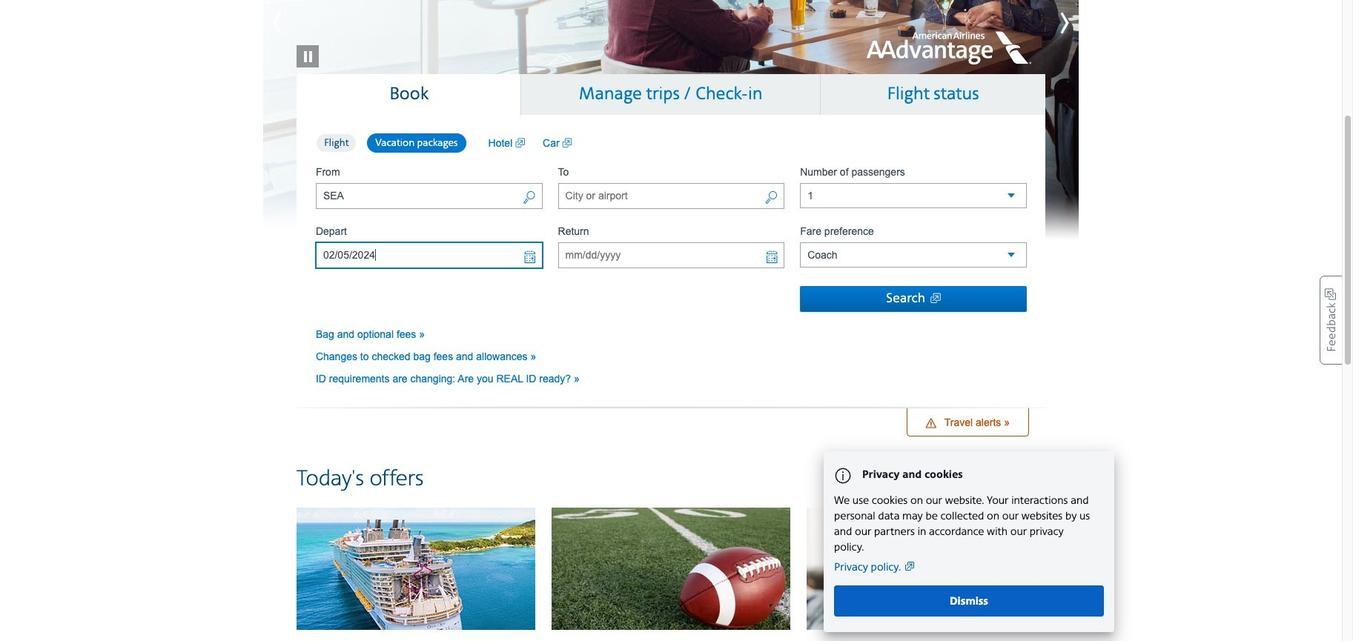 Task type: vqa. For each thing, say whether or not it's contained in the screenshot.
"the safety seat can't be used in an exit row or in the rows on either side of an exit row; window seats are preferred."
no



Task type: describe. For each thing, give the bounding box(es) containing it.
pause slideshow image
[[297, 23, 319, 67]]

newpage image
[[516, 136, 525, 150]]

3 tab from the left
[[821, 74, 1046, 115]]

next slide image
[[1012, 4, 1079, 42]]

city or airport text field for search icon
[[316, 183, 543, 209]]

2 tab from the left
[[522, 74, 821, 115]]

search image
[[523, 190, 536, 207]]

aadvantage program updates for 2024. opens another site in a new window that may not meet accessibility guidelines. image
[[263, 0, 1079, 244]]

leave feedback, opens external site in new window image
[[1320, 276, 1343, 365]]



Task type: locate. For each thing, give the bounding box(es) containing it.
newpage image
[[563, 136, 572, 150], [926, 292, 941, 306]]

mm/dd/yyyy text field
[[558, 242, 785, 268]]

search image
[[765, 190, 778, 207]]

city or airport text field up mm/dd/yyyy text box
[[558, 183, 785, 209]]

1 horizontal spatial newpage image
[[926, 292, 941, 306]]

1 vertical spatial newpage image
[[926, 292, 941, 306]]

tab list
[[297, 74, 1046, 115]]

previous slide image
[[263, 4, 330, 42]]

1 tab from the left
[[297, 74, 522, 115]]

option group
[[316, 133, 474, 153]]

City or airport text field
[[316, 183, 543, 209], [558, 183, 785, 209]]

1 city or airport text field from the left
[[316, 183, 543, 209]]

0 vertical spatial newpage image
[[563, 136, 572, 150]]

1 horizontal spatial city or airport text field
[[558, 183, 785, 209]]

2 city or airport text field from the left
[[558, 183, 785, 209]]

tab
[[297, 74, 522, 115], [522, 74, 821, 115], [821, 74, 1046, 115]]

mm/dd/yyyy text field
[[316, 242, 543, 268]]

city or airport text field up mm/dd/yyyy text field
[[316, 183, 543, 209]]

city or airport text field for search image
[[558, 183, 785, 209]]

0 horizontal spatial city or airport text field
[[316, 183, 543, 209]]

0 horizontal spatial newpage image
[[563, 136, 572, 150]]



